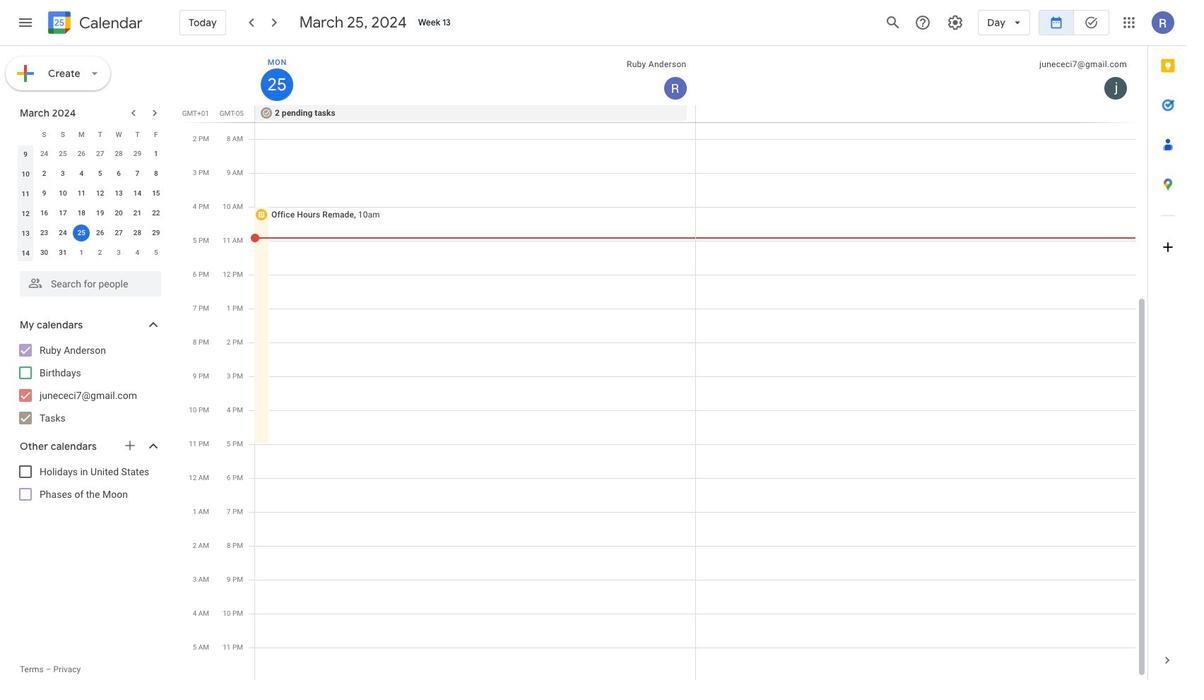 Task type: describe. For each thing, give the bounding box(es) containing it.
1 element
[[148, 146, 165, 163]]

my calendars list
[[3, 339, 175, 430]]

april 5 element
[[148, 245, 165, 262]]

february 24 element
[[36, 146, 53, 163]]

24 element
[[54, 225, 71, 242]]

main drawer image
[[17, 14, 34, 31]]

16 element
[[36, 205, 53, 222]]

31 element
[[54, 245, 71, 262]]

april 4 element
[[129, 245, 146, 262]]

column header inside the march 2024 grid
[[16, 124, 35, 144]]

9 element
[[36, 185, 53, 202]]

8 element
[[148, 165, 165, 182]]

april 2 element
[[92, 245, 109, 262]]

february 29 element
[[129, 146, 146, 163]]

25, today element
[[73, 225, 90, 242]]

23 element
[[36, 225, 53, 242]]

heading inside calendar element
[[76, 14, 143, 31]]

2 element
[[36, 165, 53, 182]]

3 element
[[54, 165, 71, 182]]

30 element
[[36, 245, 53, 262]]

21 element
[[129, 205, 146, 222]]

other calendars list
[[3, 461, 175, 506]]

february 28 element
[[110, 146, 127, 163]]

monday, march 25, today element
[[261, 69, 293, 101]]

28 element
[[129, 225, 146, 242]]

26 element
[[92, 225, 109, 242]]

4 element
[[73, 165, 90, 182]]

row group inside the march 2024 grid
[[16, 144, 165, 263]]

15 element
[[148, 185, 165, 202]]

march 2024 grid
[[13, 124, 165, 263]]

27 element
[[110, 225, 127, 242]]

calendar element
[[45, 8, 143, 40]]



Task type: vqa. For each thing, say whether or not it's contained in the screenshot.
10 element
yes



Task type: locate. For each thing, give the bounding box(es) containing it.
grid
[[181, 46, 1148, 681]]

february 26 element
[[73, 146, 90, 163]]

cell
[[72, 223, 91, 243]]

14 element
[[129, 185, 146, 202]]

add other calendars image
[[123, 439, 137, 453]]

cell inside row group
[[72, 223, 91, 243]]

heading
[[76, 14, 143, 31]]

settings menu image
[[948, 14, 965, 31]]

12 element
[[92, 185, 109, 202]]

0 vertical spatial column header
[[255, 46, 696, 105]]

17 element
[[54, 205, 71, 222]]

1 vertical spatial column header
[[16, 124, 35, 144]]

7 element
[[129, 165, 146, 182]]

20 element
[[110, 205, 127, 222]]

0 horizontal spatial column header
[[16, 124, 35, 144]]

11 element
[[73, 185, 90, 202]]

april 3 element
[[110, 245, 127, 262]]

6 element
[[110, 165, 127, 182]]

13 element
[[110, 185, 127, 202]]

tab list
[[1149, 46, 1188, 641]]

february 27 element
[[92, 146, 109, 163]]

february 25 element
[[54, 146, 71, 163]]

column header
[[255, 46, 696, 105], [16, 124, 35, 144]]

1 horizontal spatial column header
[[255, 46, 696, 105]]

29 element
[[148, 225, 165, 242]]

Search for people text field
[[28, 271, 153, 297]]

5 element
[[92, 165, 109, 182]]

row
[[249, 105, 1148, 122], [16, 124, 165, 144], [16, 144, 165, 164], [16, 164, 165, 184], [16, 184, 165, 204], [16, 204, 165, 223], [16, 223, 165, 243], [16, 243, 165, 263]]

None search field
[[0, 266, 175, 297]]

row group
[[16, 144, 165, 263]]

19 element
[[92, 205, 109, 222]]

april 1 element
[[73, 245, 90, 262]]

18 element
[[73, 205, 90, 222]]

10 element
[[54, 185, 71, 202]]

22 element
[[148, 205, 165, 222]]



